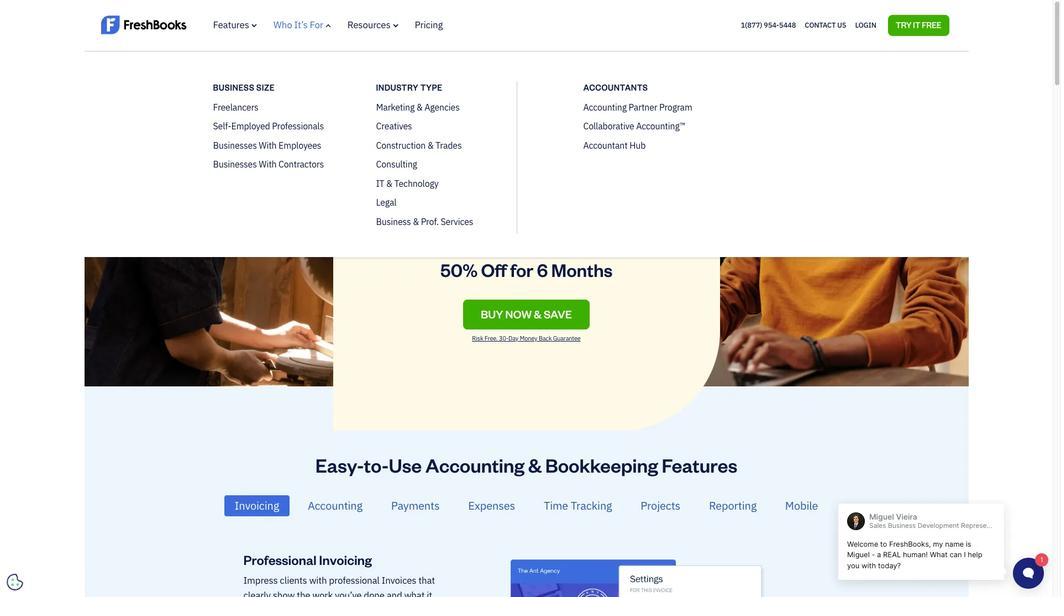 Task type: describe. For each thing, give the bounding box(es) containing it.
accounting for accounting
[[308, 498, 363, 512]]

it & technology link
[[376, 178, 439, 189]]

pricing link
[[415, 19, 443, 31]]

clients
[[280, 574, 307, 587]]

professionals
[[272, 121, 324, 132]]

accounting link
[[297, 495, 373, 516]]

collaborative accounting™ link
[[584, 121, 686, 132]]

risk free. 30-day money back guarantee
[[472, 335, 581, 342]]

prof.
[[421, 216, 439, 227]]

now
[[506, 307, 532, 321]]

businesses for businesses with contractors
[[213, 159, 257, 170]]

industry type link
[[376, 81, 517, 93]]

for
[[510, 258, 534, 282]]

with for contractors
[[259, 159, 277, 170]]

self-employed professionals link
[[213, 121, 324, 132]]

accountant
[[584, 140, 628, 151]]

invoicing link
[[224, 495, 290, 516]]

accounting partner program
[[584, 101, 693, 113]]

login link
[[856, 18, 877, 32]]

self-employed professionals
[[213, 121, 324, 132]]

business & prof. services link
[[376, 216, 473, 227]]

954-
[[764, 20, 780, 30]]

on
[[541, 227, 550, 237]]

hub
[[630, 140, 646, 151]]

1(877) 954-5448 link
[[741, 20, 796, 30]]

months
[[552, 258, 613, 282]]

self-
[[213, 121, 231, 132]]

money
[[520, 335, 538, 342]]

freelancers link
[[213, 101, 259, 113]]

time
[[544, 498, 568, 512]]

that
[[419, 574, 435, 587]]

clearly
[[244, 590, 271, 597]]

invoices
[[382, 574, 417, 587]]

& for marketing
[[417, 101, 423, 113]]

expenses link
[[458, 495, 526, 516]]

it & technology
[[376, 178, 439, 189]]

businesses with contractors
[[213, 159, 324, 170]]

(based on
[[516, 227, 551, 237]]

freelancers
[[213, 101, 259, 113]]

30-
[[499, 335, 509, 342]]

show
[[273, 590, 295, 597]]

with for employees
[[259, 140, 277, 151]]

accounting for accounting partner program
[[584, 101, 627, 113]]

industry type
[[376, 82, 443, 92]]

marketing & agencies link
[[376, 101, 460, 113]]

employees
[[279, 140, 321, 151]]

services
[[441, 216, 473, 227]]

to-
[[364, 453, 389, 477]]

collaborative accounting™
[[584, 121, 686, 132]]

professional
[[244, 551, 317, 568]]

impress
[[244, 574, 278, 587]]

program
[[660, 101, 693, 113]]

risk
[[472, 335, 483, 342]]

1 vertical spatial features
[[662, 453, 738, 477]]

consulting
[[376, 159, 417, 170]]

and
[[387, 590, 402, 597]]

business for business size
[[213, 82, 255, 92]]

it's
[[294, 19, 308, 31]]

us
[[838, 20, 847, 30]]

mobile
[[786, 498, 819, 512]]

resources
[[348, 19, 391, 31]]

accountant hub link
[[584, 140, 646, 151]]

expenses
[[468, 498, 515, 512]]

what
[[404, 590, 425, 597]]

5448
[[779, 20, 796, 30]]

marketing & agencies
[[376, 101, 460, 113]]

the
[[297, 590, 310, 597]]

1(877)
[[741, 20, 763, 30]]

creatives link
[[376, 121, 412, 132]]

work
[[313, 590, 333, 597]]

free
[[922, 20, 942, 30]]

agencies
[[425, 101, 460, 113]]

projects link
[[630, 495, 691, 516]]



Task type: vqa. For each thing, say whether or not it's contained in the screenshot.
100
no



Task type: locate. For each thing, give the bounding box(es) containing it.
freshbooks logo image
[[101, 14, 187, 35]]

1(877) 954-5448
[[741, 20, 796, 30]]

1 with from the top
[[259, 140, 277, 151]]

business
[[213, 82, 255, 92], [376, 216, 411, 227]]

collaborative
[[584, 121, 635, 132]]

it
[[376, 178, 385, 189]]

contact us
[[805, 20, 847, 30]]

it
[[913, 20, 921, 30]]

free.
[[485, 335, 498, 342]]

accounting partner program link
[[584, 101, 693, 113]]

trades
[[436, 140, 462, 151]]

done
[[364, 590, 385, 597]]

50%
[[440, 258, 478, 282]]

buy now & save
[[481, 307, 572, 321]]

try
[[896, 20, 912, 30]]

2 businesses from the top
[[213, 159, 257, 170]]

1 horizontal spatial accounting
[[426, 453, 525, 477]]

time tracking link
[[533, 495, 623, 516]]

0 horizontal spatial accounting
[[308, 498, 363, 512]]

0 vertical spatial businesses
[[213, 140, 257, 151]]

size
[[256, 82, 275, 92]]

features left who
[[213, 19, 249, 31]]

pricing
[[415, 19, 443, 31]]

with down self-employed professionals link
[[259, 140, 277, 151]]

try it free link
[[888, 15, 950, 36]]

professional invoicing
[[244, 551, 372, 568]]

1 horizontal spatial business
[[376, 216, 411, 227]]

type
[[421, 82, 443, 92]]

& for business
[[413, 216, 419, 227]]

1 vertical spatial invoicing
[[319, 551, 372, 568]]

construction
[[376, 140, 426, 151]]

business down legal link
[[376, 216, 411, 227]]

excellent
[[419, 227, 455, 238]]

1 vertical spatial businesses
[[213, 159, 257, 170]]

businesses with employees
[[213, 140, 321, 151]]

accounting down easy-
[[308, 498, 363, 512]]

6
[[537, 258, 548, 282]]

features link
[[213, 19, 257, 31]]

bookkeeping
[[546, 453, 658, 477]]

reporting link
[[699, 495, 768, 516]]

you've
[[335, 590, 362, 597]]

accounting up the collaborative
[[584, 101, 627, 113]]

construction & trades link
[[376, 140, 462, 151]]

accounting up expenses
[[426, 453, 525, 477]]

0 horizontal spatial invoicing
[[235, 498, 279, 512]]

payments
[[391, 498, 440, 512]]

business & prof. services
[[376, 216, 473, 227]]

contact us link
[[805, 18, 847, 32]]

back
[[539, 335, 552, 342]]

& for construction
[[428, 140, 434, 151]]

business up freelancers
[[213, 82, 255, 92]]

2 with from the top
[[259, 159, 277, 170]]

construction & trades
[[376, 140, 462, 151]]

0 vertical spatial invoicing
[[235, 498, 279, 512]]

businesses down self-
[[213, 140, 257, 151]]

businesses down 'businesses with employees'
[[213, 159, 257, 170]]

mobile link
[[775, 495, 829, 516]]

impress clients with professional invoices that clearly show the work you've done and what i
[[244, 574, 452, 597]]

professional
[[329, 574, 380, 587]]

businesses for businesses with employees
[[213, 140, 257, 151]]

businesses with employees link
[[213, 140, 321, 151]]

1 vertical spatial business
[[376, 216, 411, 227]]

marketing
[[376, 101, 415, 113]]

cookie preferences image
[[7, 574, 23, 590]]

guarantee
[[553, 335, 581, 342]]

easy-
[[316, 453, 364, 477]]

1 horizontal spatial features
[[662, 453, 738, 477]]

accountants link
[[584, 81, 725, 93]]

accounting™
[[637, 121, 686, 132]]

businesses
[[213, 140, 257, 151], [213, 159, 257, 170]]

legal
[[376, 197, 397, 208]]

0 vertical spatial business
[[213, 82, 255, 92]]

off
[[481, 258, 507, 282]]

&
[[417, 101, 423, 113], [428, 140, 434, 151], [387, 178, 393, 189], [413, 216, 419, 227], [534, 307, 542, 321], [528, 453, 542, 477]]

with
[[309, 574, 327, 587]]

0 horizontal spatial business
[[213, 82, 255, 92]]

0 vertical spatial features
[[213, 19, 249, 31]]

creatives
[[376, 121, 412, 132]]

payments link
[[381, 495, 450, 516]]

business size link
[[213, 81, 354, 93]]

buy now & save link
[[463, 300, 590, 330]]

2 vertical spatial accounting
[[308, 498, 363, 512]]

cookie consent banner dialog
[[8, 461, 174, 589]]

employed
[[231, 121, 270, 132]]

contact
[[805, 20, 836, 30]]

who it's for link
[[274, 19, 331, 31]]

legal link
[[376, 197, 397, 208]]

technology
[[395, 178, 439, 189]]

partner
[[629, 101, 658, 113]]

businesses with contractors link
[[213, 159, 324, 170]]

business size
[[213, 82, 275, 92]]

0 vertical spatial accounting
[[584, 101, 627, 113]]

risk free. 30-day money back guarantee link
[[468, 335, 585, 351]]

with down 'businesses with employees'
[[259, 159, 277, 170]]

who
[[274, 19, 292, 31]]

1 horizontal spatial invoicing
[[319, 551, 372, 568]]

0 horizontal spatial features
[[213, 19, 249, 31]]

accountant hub
[[584, 140, 646, 151]]

accounting
[[584, 101, 627, 113], [426, 453, 525, 477], [308, 498, 363, 512]]

use
[[389, 453, 422, 477]]

1 vertical spatial accounting
[[426, 453, 525, 477]]

easy-to-use accounting & bookkeeping features
[[316, 453, 738, 477]]

day
[[509, 335, 519, 342]]

features up reporting on the right of page
[[662, 453, 738, 477]]

accounting inside accounting link
[[308, 498, 363, 512]]

business for business & prof. services
[[376, 216, 411, 227]]

(based
[[516, 227, 539, 237]]

try it free
[[896, 20, 942, 30]]

0 vertical spatial with
[[259, 140, 277, 151]]

2 horizontal spatial accounting
[[584, 101, 627, 113]]

1 businesses from the top
[[213, 140, 257, 151]]

save
[[544, 307, 572, 321]]

buy
[[481, 307, 503, 321]]

& for it
[[387, 178, 393, 189]]

for
[[310, 19, 323, 31]]

1 vertical spatial with
[[259, 159, 277, 170]]



